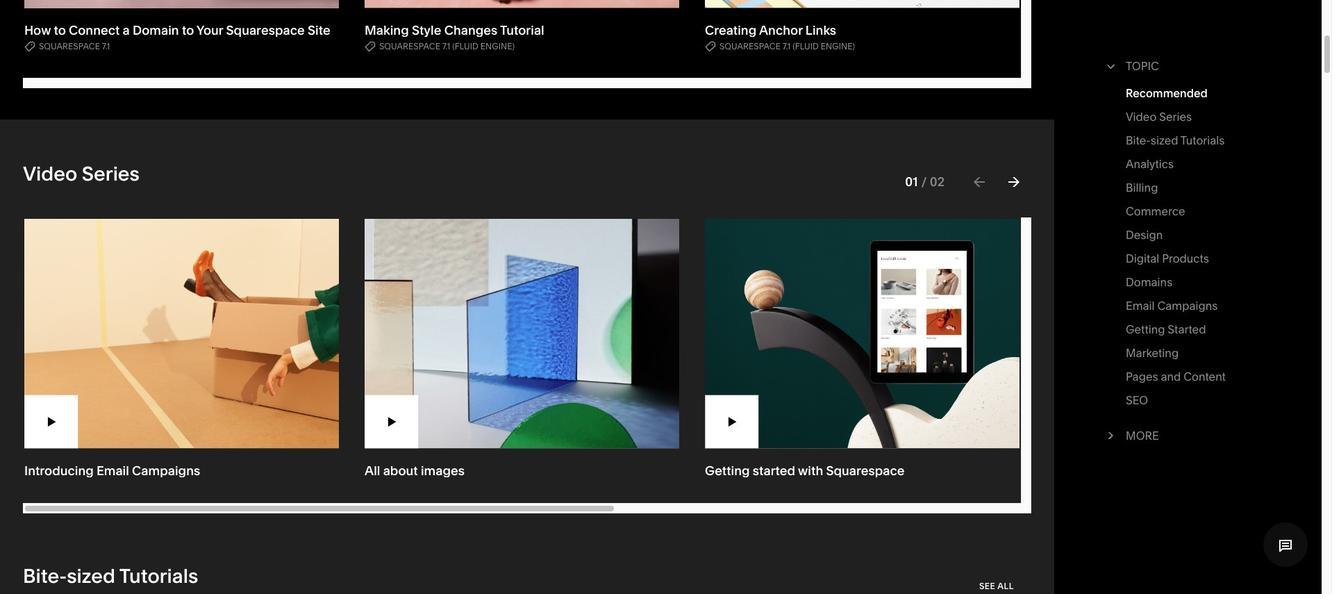 Task type: locate. For each thing, give the bounding box(es) containing it.
engine) for changes
[[481, 41, 515, 51]]

bite-sized tutorials
[[1126, 133, 1225, 147], [23, 564, 198, 587]]

getting started link
[[1126, 320, 1207, 343]]

1 horizontal spatial all
[[998, 581, 1014, 591]]

about
[[383, 462, 418, 478]]

7.1
[[102, 41, 110, 51], [443, 41, 451, 51], [783, 41, 791, 51]]

digital products
[[1126, 252, 1210, 265]]

0 horizontal spatial (fluid
[[453, 41, 479, 51]]

products
[[1163, 252, 1210, 265]]

see
[[980, 581, 996, 591]]

pages and content
[[1126, 370, 1226, 384]]

all left the about
[[365, 462, 380, 478]]

pages
[[1126, 370, 1159, 384]]

1 horizontal spatial tutorials
[[1181, 133, 1225, 147]]

2 engine) from the left
[[821, 41, 855, 51]]

0 horizontal spatial all
[[365, 462, 380, 478]]

0 horizontal spatial tutorials
[[119, 564, 198, 587]]

2 squarespace 7.1 (fluid engine) from the left
[[720, 41, 855, 51]]

tutorials inside bite-sized tutorials link
[[1181, 133, 1225, 147]]

series
[[1160, 110, 1193, 124], [82, 162, 140, 186]]

images
[[421, 462, 465, 478]]

1 vertical spatial video series
[[23, 162, 140, 186]]

and
[[1161, 370, 1182, 384]]

design link
[[1126, 225, 1163, 249]]

1 squarespace 7.1 (fluid engine) from the left
[[379, 41, 515, 51]]

getting for getting started
[[1126, 322, 1166, 336]]

1 horizontal spatial video series
[[1126, 110, 1193, 124]]

email campaigns
[[1126, 299, 1218, 313]]

7.1 down making style changes tutorial on the left top of the page
[[443, 41, 451, 51]]

0 horizontal spatial squarespace 7.1 (fluid engine)
[[379, 41, 515, 51]]

1 horizontal spatial video
[[1126, 110, 1157, 124]]

0 horizontal spatial series
[[82, 162, 140, 186]]

tutorials
[[1181, 133, 1225, 147], [119, 564, 198, 587]]

1 vertical spatial campaigns
[[132, 462, 200, 478]]

2 7.1 from the left
[[443, 41, 451, 51]]

topic link
[[1126, 56, 1276, 76]]

engine) down the tutorial
[[481, 41, 515, 51]]

recommended
[[1126, 86, 1208, 100]]

billing link
[[1126, 178, 1159, 202]]

making
[[365, 22, 409, 38]]

1 vertical spatial getting
[[705, 462, 750, 478]]

see all button
[[980, 574, 1032, 594]]

creating
[[705, 22, 757, 38]]

0 horizontal spatial 7.1
[[102, 41, 110, 51]]

1 7.1 from the left
[[102, 41, 110, 51]]

to up squarespace 7.1
[[54, 22, 66, 38]]

introducing
[[24, 462, 94, 478]]

0 vertical spatial email
[[1126, 299, 1155, 313]]

getting left started
[[705, 462, 750, 478]]

squarespace 7.1 (fluid engine)
[[379, 41, 515, 51], [720, 41, 855, 51]]

1 horizontal spatial campaigns
[[1158, 299, 1218, 313]]

1 horizontal spatial email
[[1126, 299, 1155, 313]]

squarespace down style
[[379, 41, 441, 51]]

1 horizontal spatial to
[[182, 22, 194, 38]]

1 vertical spatial bite-
[[23, 564, 67, 587]]

squarespace down connect
[[39, 41, 100, 51]]

getting inside getting started link
[[1126, 322, 1166, 336]]

campaigns
[[1158, 299, 1218, 313], [132, 462, 200, 478]]

getting
[[1126, 322, 1166, 336], [705, 462, 750, 478]]

2 (fluid from the left
[[793, 41, 819, 51]]

0 horizontal spatial getting
[[705, 462, 750, 478]]

style
[[412, 22, 442, 38]]

getting started
[[1126, 322, 1207, 336]]

marketing
[[1126, 346, 1179, 360]]

01 / 02
[[906, 174, 945, 190]]

7.1 for connect
[[102, 41, 110, 51]]

1 vertical spatial series
[[82, 162, 140, 186]]

squarespace 7.1 (fluid engine) for anchor
[[720, 41, 855, 51]]

0 vertical spatial sized
[[1151, 133, 1179, 147]]

1 vertical spatial bite-sized tutorials
[[23, 564, 198, 587]]

1 vertical spatial video
[[23, 162, 77, 186]]

engine) down links
[[821, 41, 855, 51]]

domain
[[133, 22, 179, 38]]

to
[[54, 22, 66, 38], [182, 22, 194, 38]]

0 vertical spatial tutorials
[[1181, 133, 1225, 147]]

domains
[[1126, 275, 1173, 289]]

1 vertical spatial tutorials
[[119, 564, 198, 587]]

content
[[1184, 370, 1226, 384]]

making style changes tutorial
[[365, 22, 545, 38]]

(fluid
[[453, 41, 479, 51], [793, 41, 819, 51]]

to left your
[[182, 22, 194, 38]]

1 horizontal spatial bite-sized tutorials
[[1126, 133, 1225, 147]]

getting started with squarespace
[[705, 462, 905, 478]]

1 (fluid from the left
[[453, 41, 479, 51]]

email right introducing
[[97, 462, 129, 478]]

1 engine) from the left
[[481, 41, 515, 51]]

engine)
[[481, 41, 515, 51], [821, 41, 855, 51]]

1 horizontal spatial squarespace 7.1 (fluid engine)
[[720, 41, 855, 51]]

anchor
[[759, 22, 803, 38]]

introducing email campaigns
[[24, 462, 200, 478]]

2 to from the left
[[182, 22, 194, 38]]

engine) for links
[[821, 41, 855, 51]]

0 vertical spatial all
[[365, 462, 380, 478]]

0 vertical spatial getting
[[1126, 322, 1166, 336]]

all about images
[[365, 462, 465, 478]]

design
[[1126, 228, 1163, 242]]

changes
[[444, 22, 498, 38]]

7.1 down connect
[[102, 41, 110, 51]]

creating anchor links
[[705, 22, 837, 38]]

commerce
[[1126, 204, 1186, 218]]

how to connect a domain to your squarespace site
[[24, 22, 331, 38]]

squarespace 7.1 (fluid engine) down making style changes tutorial on the left top of the page
[[379, 41, 515, 51]]

all
[[365, 462, 380, 478], [998, 581, 1014, 591]]

sized
[[1151, 133, 1179, 147], [67, 564, 115, 587]]

squarespace 7.1 (fluid engine) down anchor on the top of the page
[[720, 41, 855, 51]]

bite-
[[1126, 133, 1151, 147], [23, 564, 67, 587]]

2 horizontal spatial 7.1
[[783, 41, 791, 51]]

1 vertical spatial all
[[998, 581, 1014, 591]]

more link
[[1126, 426, 1276, 445]]

connect
[[69, 22, 120, 38]]

squarespace down creating
[[720, 41, 781, 51]]

0 vertical spatial bite-
[[1126, 133, 1151, 147]]

email
[[1126, 299, 1155, 313], [97, 462, 129, 478]]

1 horizontal spatial engine)
[[821, 41, 855, 51]]

a
[[123, 22, 130, 38]]

more button
[[1103, 418, 1276, 453]]

site
[[308, 22, 331, 38]]

0 vertical spatial campaigns
[[1158, 299, 1218, 313]]

0 horizontal spatial sized
[[67, 564, 115, 587]]

links
[[806, 22, 837, 38]]

0 vertical spatial series
[[1160, 110, 1193, 124]]

marketing link
[[1126, 343, 1179, 367]]

email down domains link
[[1126, 299, 1155, 313]]

0 horizontal spatial engine)
[[481, 41, 515, 51]]

1 horizontal spatial 7.1
[[443, 41, 451, 51]]

0 horizontal spatial video
[[23, 162, 77, 186]]

1 horizontal spatial getting
[[1126, 322, 1166, 336]]

01
[[906, 174, 918, 190]]

(fluid for links
[[793, 41, 819, 51]]

0 horizontal spatial email
[[97, 462, 129, 478]]

video series
[[1126, 110, 1193, 124], [23, 162, 140, 186]]

getting for getting started with squarespace
[[705, 462, 750, 478]]

0 horizontal spatial video series
[[23, 162, 140, 186]]

getting up marketing
[[1126, 322, 1166, 336]]

squarespace
[[226, 22, 305, 38], [39, 41, 100, 51], [379, 41, 441, 51], [720, 41, 781, 51], [826, 462, 905, 478]]

all inside "see all" button
[[998, 581, 1014, 591]]

1 horizontal spatial bite-
[[1126, 133, 1151, 147]]

1 horizontal spatial sized
[[1151, 133, 1179, 147]]

all right see
[[998, 581, 1014, 591]]

video
[[1126, 110, 1157, 124], [23, 162, 77, 186]]

1 horizontal spatial (fluid
[[793, 41, 819, 51]]

seo link
[[1126, 391, 1149, 414]]

(fluid down 'changes'
[[453, 41, 479, 51]]

recommended link
[[1126, 83, 1208, 107]]

7.1 down anchor on the top of the page
[[783, 41, 791, 51]]

3 7.1 from the left
[[783, 41, 791, 51]]

(fluid down links
[[793, 41, 819, 51]]

0 horizontal spatial to
[[54, 22, 66, 38]]

email campaigns link
[[1126, 296, 1218, 320]]



Task type: describe. For each thing, give the bounding box(es) containing it.
squarespace 7.1 (fluid engine) for style
[[379, 41, 515, 51]]

commerce link
[[1126, 202, 1186, 225]]

pages and content link
[[1126, 367, 1226, 391]]

started
[[1168, 322, 1207, 336]]

squarespace right with
[[826, 462, 905, 478]]

see all
[[980, 581, 1014, 591]]

0 vertical spatial bite-sized tutorials
[[1126, 133, 1225, 147]]

more
[[1126, 429, 1160, 443]]

0 horizontal spatial campaigns
[[132, 462, 200, 478]]

tutorial
[[500, 22, 545, 38]]

squarespace for making style changes tutorial
[[379, 41, 441, 51]]

(fluid for changes
[[453, 41, 479, 51]]

with
[[798, 462, 824, 478]]

1 vertical spatial sized
[[67, 564, 115, 587]]

0 horizontal spatial bite-sized tutorials
[[23, 564, 198, 587]]

campaigns inside email campaigns link
[[1158, 299, 1218, 313]]

1 to from the left
[[54, 22, 66, 38]]

1 vertical spatial email
[[97, 462, 129, 478]]

video series link
[[1126, 107, 1193, 131]]

0 horizontal spatial bite-
[[23, 564, 67, 587]]

analytics link
[[1126, 154, 1174, 178]]

0 vertical spatial video
[[1126, 110, 1157, 124]]

billing
[[1126, 181, 1159, 195]]

domains link
[[1126, 272, 1173, 296]]

topic
[[1126, 59, 1160, 73]]

7.1 for links
[[783, 41, 791, 51]]

squarespace left site
[[226, 22, 305, 38]]

how
[[24, 22, 51, 38]]

02
[[930, 174, 945, 190]]

1 horizontal spatial series
[[1160, 110, 1193, 124]]

squarespace for how to connect a domain to your squarespace site
[[39, 41, 100, 51]]

seo
[[1126, 393, 1149, 407]]

/
[[922, 174, 927, 190]]

bite-sized tutorials link
[[1126, 131, 1225, 154]]

analytics
[[1126, 157, 1174, 171]]

7.1 for changes
[[443, 41, 451, 51]]

your
[[197, 22, 223, 38]]

topic button
[[1103, 49, 1276, 83]]

digital products link
[[1126, 249, 1210, 272]]

squarespace 7.1
[[39, 41, 110, 51]]

0 vertical spatial video series
[[1126, 110, 1193, 124]]

squarespace for creating anchor links
[[720, 41, 781, 51]]

digital
[[1126, 252, 1160, 265]]

started
[[753, 462, 796, 478]]



Task type: vqa. For each thing, say whether or not it's contained in the screenshot.
tags
no



